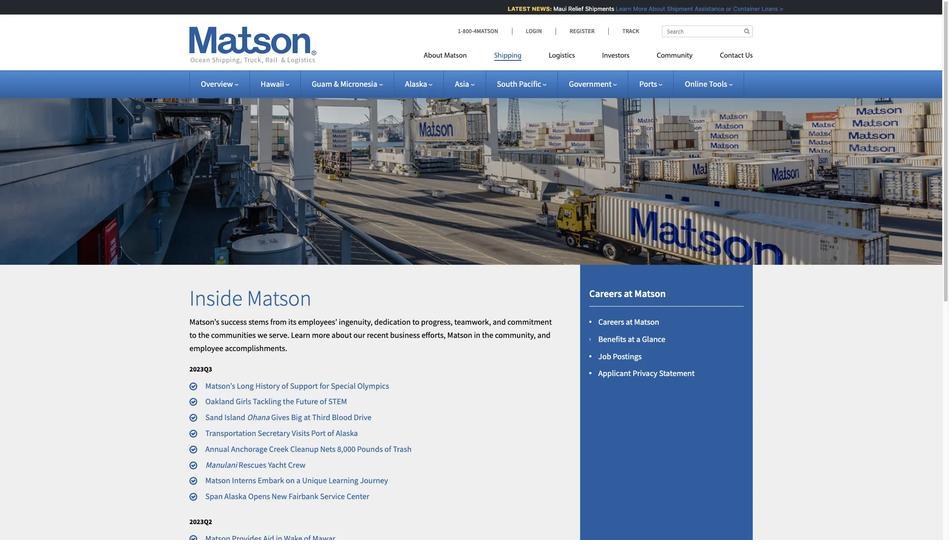 Task type: vqa. For each thing, say whether or not it's contained in the screenshot.
Secretary
yes



Task type: describe. For each thing, give the bounding box(es) containing it.
accomplishments.
[[225, 343, 287, 354]]

history
[[256, 381, 280, 391]]

1 horizontal spatial the
[[283, 397, 294, 407]]

pacific
[[519, 79, 542, 89]]

efforts,
[[422, 330, 446, 341]]

of left trash
[[385, 444, 392, 455]]

cleanup
[[290, 444, 319, 455]]

investors link
[[589, 48, 644, 66]]

investors
[[603, 52, 630, 60]]

transportation
[[205, 428, 256, 439]]

more
[[312, 330, 330, 341]]

span alaska opens new fairbank service center
[[205, 492, 370, 502]]

benefits at a glance link
[[599, 334, 666, 345]]

1 vertical spatial careers at matson
[[599, 317, 660, 327]]

&
[[334, 79, 339, 89]]

span
[[205, 492, 223, 502]]

community link
[[644, 48, 707, 66]]

south pacific link
[[497, 79, 547, 89]]

third
[[312, 412, 330, 423]]

south pacific
[[497, 79, 542, 89]]

hawaii link
[[261, 79, 290, 89]]

1 horizontal spatial and
[[538, 330, 551, 341]]

drive
[[354, 412, 372, 423]]

1-
[[458, 27, 463, 35]]

creek
[[269, 444, 289, 455]]

sand island ohana gives big at third blood drive
[[205, 412, 372, 423]]

recent
[[367, 330, 389, 341]]

800-
[[463, 27, 474, 35]]

of left stem
[[320, 397, 327, 407]]

about
[[332, 330, 352, 341]]

stems
[[249, 317, 269, 327]]

0 horizontal spatial alaska
[[225, 492, 247, 502]]

dedication
[[375, 317, 411, 327]]

guam & micronesia
[[312, 79, 378, 89]]

more
[[628, 5, 642, 12]]

anchorage
[[231, 444, 268, 455]]

2023q3
[[190, 365, 212, 374]]

us
[[746, 52, 753, 60]]

south
[[497, 79, 518, 89]]

careers at matson section
[[569, 265, 765, 541]]

oakland girls tackling the future of stem
[[205, 397, 347, 407]]

future
[[296, 397, 318, 407]]

from
[[270, 317, 287, 327]]

special
[[331, 381, 356, 391]]

0 vertical spatial careers at matson
[[590, 287, 666, 300]]

applicant privacy statement link
[[599, 368, 695, 379]]

teamwork,
[[455, 317, 491, 327]]

register link
[[556, 27, 609, 35]]

register
[[570, 27, 595, 35]]

asia link
[[455, 79, 475, 89]]

latest
[[503, 5, 526, 12]]

1 vertical spatial to
[[190, 330, 197, 341]]

online tools
[[685, 79, 728, 89]]

about matson
[[424, 52, 467, 60]]

cranes load and offload matson containers from the containership at the terminal. image
[[0, 84, 943, 265]]

girls
[[236, 397, 251, 407]]

ports link
[[640, 79, 663, 89]]

0 horizontal spatial and
[[493, 317, 506, 327]]

tackling
[[253, 397, 281, 407]]

matson inside matson's success stems from its employees' ingenuity, dedication to progress, teamwork, and commitment to the communities we serve. learn more about our recent business efforts, matson in the community, and employee accomplishments.
[[448, 330, 473, 341]]

community,
[[495, 330, 536, 341]]

login
[[526, 27, 542, 35]]

opens
[[248, 492, 270, 502]]

of right history
[[282, 381, 289, 391]]

a inside careers at matson section
[[637, 334, 641, 345]]

guam & micronesia link
[[312, 79, 383, 89]]

statement
[[660, 368, 695, 379]]

news:
[[527, 5, 547, 12]]

shipping link
[[481, 48, 536, 66]]

about matson link
[[424, 48, 481, 66]]

center
[[347, 492, 370, 502]]

matson up from at the left bottom of the page
[[247, 284, 312, 312]]

top menu navigation
[[424, 48, 753, 66]]

matson interns embark on a unique learning journey
[[205, 476, 388, 486]]

new
[[272, 492, 287, 502]]

loans
[[757, 5, 773, 12]]

search image
[[745, 28, 750, 34]]

progress,
[[421, 317, 453, 327]]

track link
[[609, 27, 640, 35]]

blue matson logo with ocean, shipping, truck, rail and logistics written beneath it. image
[[190, 27, 317, 64]]

container
[[729, 5, 755, 12]]

ingenuity,
[[339, 317, 373, 327]]

1 horizontal spatial to
[[413, 317, 420, 327]]

0 horizontal spatial the
[[198, 330, 210, 341]]

annual anchorage creek cleanup nets 8,000 pounds of trash
[[205, 444, 412, 455]]

shipment
[[662, 5, 688, 12]]

1 horizontal spatial alaska
[[336, 428, 358, 439]]

0 horizontal spatial a
[[297, 476, 301, 486]]

job postings
[[599, 351, 642, 362]]

employee
[[190, 343, 223, 354]]

oakland
[[205, 397, 234, 407]]

long
[[237, 381, 254, 391]]

or
[[721, 5, 727, 12]]



Task type: locate. For each thing, give the bounding box(es) containing it.
port
[[311, 428, 326, 439]]

matson up 'careers at matson' link
[[635, 287, 666, 300]]

in
[[474, 330, 481, 341]]

1 vertical spatial learn
[[291, 330, 310, 341]]

unique
[[302, 476, 327, 486]]

logistics
[[549, 52, 575, 60]]

annual
[[205, 444, 230, 455]]

at right big
[[304, 412, 311, 423]]

privacy
[[633, 368, 658, 379]]

gives
[[271, 412, 290, 423]]

1-800-4matson link
[[458, 27, 512, 35]]

government link
[[569, 79, 618, 89]]

glance
[[642, 334, 666, 345]]

careers
[[590, 287, 622, 300], [599, 317, 625, 327]]

stem
[[328, 397, 347, 407]]

learn
[[611, 5, 627, 12], [291, 330, 310, 341]]

matson's for matson's success stems from its employees' ingenuity, dedication to progress, teamwork, and commitment to the communities we serve. learn more about our recent business efforts, matson in the community, and employee accomplishments.
[[190, 317, 219, 327]]

0 horizontal spatial about
[[424, 52, 443, 60]]

contact us
[[720, 52, 753, 60]]

at up benefits at a glance
[[626, 317, 633, 327]]

careers at matson up 'careers at matson' link
[[590, 287, 666, 300]]

oakland girls tackling the future of stem link
[[205, 397, 347, 407]]

we
[[258, 330, 268, 341]]

Search search field
[[662, 25, 753, 37]]

matson up glance
[[635, 317, 660, 327]]

learning
[[329, 476, 359, 486]]

for
[[320, 381, 329, 391]]

the right in
[[482, 330, 494, 341]]

benefits
[[599, 334, 627, 345]]

to up employee
[[190, 330, 197, 341]]

job
[[599, 351, 612, 362]]

visits
[[292, 428, 310, 439]]

0 horizontal spatial to
[[190, 330, 197, 341]]

1 vertical spatial and
[[538, 330, 551, 341]]

8,000
[[337, 444, 356, 455]]

1 vertical spatial about
[[424, 52, 443, 60]]

annual anchorage creek cleanup nets 8,000 pounds of trash link
[[205, 444, 412, 455]]

rescues
[[239, 460, 267, 470]]

0 horizontal spatial learn
[[291, 330, 310, 341]]

serve.
[[269, 330, 290, 341]]

matson down 1-
[[445, 52, 467, 60]]

1 vertical spatial careers
[[599, 317, 625, 327]]

matson inside top menu navigation
[[445, 52, 467, 60]]

2 vertical spatial alaska
[[225, 492, 247, 502]]

1 horizontal spatial about
[[644, 5, 661, 12]]

asia
[[455, 79, 469, 89]]

matson's for matson's long history of support for special olympics
[[205, 381, 235, 391]]

and up community,
[[493, 317, 506, 327]]

contact
[[720, 52, 744, 60]]

matson left in
[[448, 330, 473, 341]]

shipping
[[494, 52, 522, 60]]

the up employee
[[198, 330, 210, 341]]

careers at matson link
[[599, 317, 660, 327]]

embark
[[258, 476, 284, 486]]

on
[[286, 476, 295, 486]]

maui
[[549, 5, 562, 12]]

matson's
[[190, 317, 219, 327], [205, 381, 235, 391]]

online tools link
[[685, 79, 733, 89]]

of right port
[[328, 428, 334, 439]]

careers up 'careers at matson' link
[[590, 287, 622, 300]]

2 horizontal spatial the
[[482, 330, 494, 341]]

manulani rescues yacht crew
[[205, 460, 306, 470]]

island
[[225, 412, 245, 423]]

learn left more
[[611, 5, 627, 12]]

overview link
[[201, 79, 239, 89]]

employees'
[[298, 317, 337, 327]]

applicant privacy statement
[[599, 368, 695, 379]]

1-800-4matson
[[458, 27, 499, 35]]

alaska down interns
[[225, 492, 247, 502]]

community
[[657, 52, 693, 60]]

to up the business
[[413, 317, 420, 327]]

span alaska opens new fairbank service center link
[[205, 492, 370, 502]]

of
[[282, 381, 289, 391], [320, 397, 327, 407], [328, 428, 334, 439], [385, 444, 392, 455]]

learn inside matson's success stems from its employees' ingenuity, dedication to progress, teamwork, and commitment to the communities we serve. learn more about our recent business efforts, matson in the community, and employee accomplishments.
[[291, 330, 310, 341]]

trash
[[393, 444, 412, 455]]

benefits at a glance
[[599, 334, 666, 345]]

applicant
[[599, 368, 631, 379]]

at down 'careers at matson' link
[[628, 334, 635, 345]]

yacht
[[268, 460, 287, 470]]

about inside top menu navigation
[[424, 52, 443, 60]]

at up 'careers at matson' link
[[624, 287, 633, 300]]

None search field
[[662, 25, 753, 37]]

a left glance
[[637, 334, 641, 345]]

about right more
[[644, 5, 661, 12]]

1 horizontal spatial learn
[[611, 5, 627, 12]]

1 vertical spatial alaska
[[336, 428, 358, 439]]

shipments
[[581, 5, 610, 12]]

1 vertical spatial a
[[297, 476, 301, 486]]

login link
[[512, 27, 556, 35]]

olympics
[[358, 381, 389, 391]]

communities
[[211, 330, 256, 341]]

assistance
[[690, 5, 720, 12]]

0 vertical spatial learn
[[611, 5, 627, 12]]

inside matson
[[190, 284, 312, 312]]

careers at matson up benefits at a glance
[[599, 317, 660, 327]]

0 vertical spatial and
[[493, 317, 506, 327]]

0 vertical spatial alaska
[[405, 79, 428, 89]]

learn down its
[[291, 330, 310, 341]]

careers up benefits
[[599, 317, 625, 327]]

matson
[[445, 52, 467, 60], [247, 284, 312, 312], [635, 287, 666, 300], [635, 317, 660, 327], [448, 330, 473, 341], [205, 476, 230, 486]]

4matson
[[474, 27, 499, 35]]

a right on
[[297, 476, 301, 486]]

1 vertical spatial matson's
[[205, 381, 235, 391]]

matson's up "oakland"
[[205, 381, 235, 391]]

crew
[[288, 460, 306, 470]]

and down commitment
[[538, 330, 551, 341]]

matson's up employee
[[190, 317, 219, 327]]

ohana
[[247, 412, 270, 423]]

1 horizontal spatial a
[[637, 334, 641, 345]]

matson's success stems from its employees' ingenuity, dedication to progress, teamwork, and commitment to the communities we serve. learn more about our recent business efforts, matson in the community, and employee accomplishments.
[[190, 317, 552, 354]]

0 vertical spatial to
[[413, 317, 420, 327]]

alaska up 8,000
[[336, 428, 358, 439]]

online
[[685, 79, 708, 89]]

contact us link
[[707, 48, 753, 66]]

matson down manulani
[[205, 476, 230, 486]]

the up the sand island ohana gives big at third blood drive at left
[[283, 397, 294, 407]]

0 vertical spatial matson's
[[190, 317, 219, 327]]

0 vertical spatial about
[[644, 5, 661, 12]]

matson's inside matson's success stems from its employees' ingenuity, dedication to progress, teamwork, and commitment to the communities we serve. learn more about our recent business efforts, matson in the community, and employee accomplishments.
[[190, 317, 219, 327]]

about up 'alaska' link
[[424, 52, 443, 60]]

alaska link
[[405, 79, 433, 89]]

success
[[221, 317, 247, 327]]

0 vertical spatial careers
[[590, 287, 622, 300]]

overview
[[201, 79, 233, 89]]

2 horizontal spatial alaska
[[405, 79, 428, 89]]

inside
[[190, 284, 243, 312]]

pounds
[[357, 444, 383, 455]]

alaska down about matson
[[405, 79, 428, 89]]

0 vertical spatial a
[[637, 334, 641, 345]]

logistics link
[[536, 48, 589, 66]]

latest news: maui relief shipments learn more about shipment assistance or container loans >
[[503, 5, 779, 12]]

tools
[[710, 79, 728, 89]]

at
[[624, 287, 633, 300], [626, 317, 633, 327], [628, 334, 635, 345], [304, 412, 311, 423]]

matson's long history of support for special olympics link
[[205, 381, 389, 391]]



